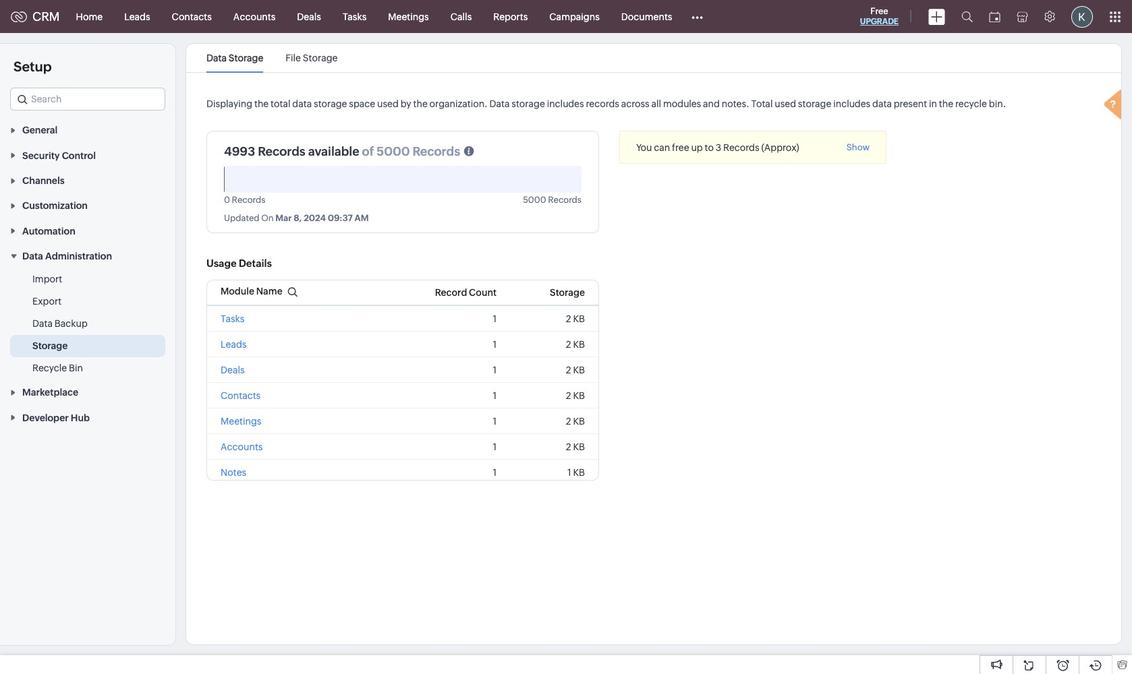 Task type: describe. For each thing, give the bounding box(es) containing it.
data for data backup
[[32, 319, 53, 329]]

present
[[894, 99, 927, 109]]

free
[[871, 6, 888, 16]]

contacts inside contacts link
[[172, 11, 212, 22]]

across
[[621, 99, 650, 109]]

security control
[[22, 150, 96, 161]]

import
[[32, 274, 62, 285]]

deals link
[[286, 0, 332, 33]]

export link
[[32, 295, 61, 308]]

developer hub
[[22, 413, 90, 424]]

2 storage from the left
[[512, 99, 545, 109]]

profile image
[[1072, 6, 1093, 27]]

4993
[[224, 144, 255, 159]]

1 storage from the left
[[314, 99, 347, 109]]

channels button
[[0, 168, 175, 193]]

automation button
[[0, 218, 175, 243]]

kb for contacts
[[573, 391, 585, 401]]

1 data from the left
[[292, 99, 312, 109]]

administration
[[45, 251, 112, 262]]

0 horizontal spatial tasks
[[221, 314, 245, 324]]

contacts link
[[161, 0, 223, 33]]

search element
[[954, 0, 981, 33]]

2 for meetings
[[566, 416, 571, 427]]

details
[[239, 258, 272, 269]]

5000 records
[[523, 195, 582, 205]]

2 kb for leads
[[566, 339, 585, 350]]

reports
[[493, 11, 528, 22]]

Search text field
[[11, 88, 165, 110]]

home
[[76, 11, 103, 22]]

records for 5000 records
[[548, 195, 582, 205]]

data administration
[[22, 251, 112, 262]]

updated on mar 8, 2024 09:37 am
[[224, 213, 369, 223]]

security control button
[[0, 143, 175, 168]]

kb for accounts
[[573, 442, 585, 453]]

free
[[672, 142, 689, 153]]

available
[[308, 144, 359, 159]]

data backup
[[32, 319, 88, 329]]

records for 4993 records available of 5000 records
[[258, 144, 305, 159]]

records
[[586, 99, 619, 109]]

2 kb for tasks
[[566, 314, 585, 324]]

1 for contacts
[[493, 391, 497, 401]]

channels
[[22, 175, 65, 186]]

accounts link
[[223, 0, 286, 33]]

recycle bin
[[32, 363, 83, 374]]

customization button
[[0, 193, 175, 218]]

documents
[[621, 11, 672, 22]]

notes.
[[722, 99, 750, 109]]

3 storage from the left
[[798, 99, 832, 109]]

space
[[349, 99, 375, 109]]

developer
[[22, 413, 69, 424]]

automation
[[22, 226, 75, 237]]

export
[[32, 296, 61, 307]]

data administration button
[[0, 243, 175, 269]]

file storage link
[[286, 53, 338, 63]]

crm
[[32, 9, 60, 24]]

2 includes from the left
[[834, 99, 871, 109]]

modules
[[663, 99, 701, 109]]

2 kb for contacts
[[566, 391, 585, 401]]

by
[[401, 99, 411, 109]]

1 for accounts
[[493, 442, 497, 453]]

09:37
[[328, 213, 353, 223]]

calls link
[[440, 0, 483, 33]]

kb for leads
[[573, 339, 585, 350]]

campaigns
[[549, 11, 600, 22]]

marketplace button
[[0, 380, 175, 405]]

usage
[[206, 258, 237, 269]]

1 vertical spatial accounts
[[221, 442, 263, 453]]

0 horizontal spatial deals
[[221, 365, 245, 376]]

loading image
[[1101, 88, 1128, 124]]

8,
[[294, 213, 302, 223]]

developer hub button
[[0, 405, 175, 430]]

record
[[435, 287, 467, 298]]

reports link
[[483, 0, 539, 33]]

am
[[355, 213, 369, 223]]

free upgrade
[[860, 6, 899, 26]]

general button
[[0, 117, 175, 143]]

name
[[256, 286, 283, 297]]

0 vertical spatial tasks
[[343, 11, 367, 22]]

record count
[[435, 287, 497, 298]]

2 for contacts
[[566, 391, 571, 401]]

all
[[652, 99, 661, 109]]

1 includes from the left
[[547, 99, 584, 109]]

notes
[[221, 468, 246, 478]]

2 used from the left
[[775, 99, 796, 109]]

you
[[636, 142, 652, 153]]

you can free up to 3 records (approx)
[[636, 142, 799, 153]]

documents link
[[611, 0, 683, 33]]

1 for tasks
[[493, 314, 497, 324]]

deals inside 'link'
[[297, 11, 321, 22]]

on
[[261, 213, 274, 223]]

0 vertical spatial 5000
[[377, 144, 410, 159]]

organization.
[[430, 99, 488, 109]]

1 horizontal spatial 5000
[[523, 195, 546, 205]]

records for 0 records
[[232, 195, 265, 205]]

1 used from the left
[[377, 99, 399, 109]]

module
[[221, 286, 254, 297]]

control
[[62, 150, 96, 161]]

data backup link
[[32, 317, 88, 331]]



Task type: locate. For each thing, give the bounding box(es) containing it.
the right the by
[[413, 99, 428, 109]]

5000
[[377, 144, 410, 159], [523, 195, 546, 205]]

2 2 from the top
[[566, 339, 571, 350]]

backup
[[55, 319, 88, 329]]

module name
[[221, 286, 283, 297]]

3 2 kb from the top
[[566, 365, 585, 376]]

4 2 kb from the top
[[566, 391, 585, 401]]

6 2 kb from the top
[[566, 442, 585, 453]]

leads link
[[113, 0, 161, 33]]

recycle
[[32, 363, 67, 374]]

1 horizontal spatial data
[[873, 99, 892, 109]]

hub
[[71, 413, 90, 424]]

data storage link
[[206, 53, 263, 63]]

accounts up "data storage"
[[233, 11, 276, 22]]

7 kb from the top
[[573, 468, 585, 478]]

2 for deals
[[566, 365, 571, 376]]

create menu image
[[929, 8, 945, 25]]

1 vertical spatial deals
[[221, 365, 245, 376]]

the right in
[[939, 99, 954, 109]]

campaigns link
[[539, 0, 611, 33]]

(approx)
[[761, 142, 799, 153]]

meetings
[[388, 11, 429, 22], [221, 416, 261, 427]]

data for data storage
[[206, 53, 227, 63]]

data inside data administration dropdown button
[[22, 251, 43, 262]]

2 for accounts
[[566, 442, 571, 453]]

3
[[716, 142, 722, 153]]

1 horizontal spatial includes
[[834, 99, 871, 109]]

marketplace
[[22, 388, 78, 398]]

3 kb from the top
[[573, 365, 585, 376]]

data storage
[[206, 53, 263, 63]]

2 for leads
[[566, 339, 571, 350]]

1 2 from the top
[[566, 314, 571, 324]]

2 kb for meetings
[[566, 416, 585, 427]]

profile element
[[1064, 0, 1101, 33]]

6 2 from the top
[[566, 442, 571, 453]]

3 the from the left
[[939, 99, 954, 109]]

1 vertical spatial meetings
[[221, 416, 261, 427]]

of
[[362, 144, 374, 159]]

up
[[691, 142, 703, 153]]

5 kb from the top
[[573, 416, 585, 427]]

kb for deals
[[573, 365, 585, 376]]

1 for meetings
[[493, 416, 497, 427]]

data right "organization."
[[490, 99, 510, 109]]

data inside data backup link
[[32, 319, 53, 329]]

4993 records available of 5000 records
[[224, 144, 460, 159]]

2 kb
[[566, 314, 585, 324], [566, 339, 585, 350], [566, 365, 585, 376], [566, 391, 585, 401], [566, 416, 585, 427], [566, 442, 585, 453]]

calls
[[451, 11, 472, 22]]

general
[[22, 125, 58, 136]]

Other Modules field
[[683, 6, 712, 27]]

3 2 from the top
[[566, 365, 571, 376]]

0 vertical spatial leads
[[124, 11, 150, 22]]

0 horizontal spatial used
[[377, 99, 399, 109]]

0 horizontal spatial 5000
[[377, 144, 410, 159]]

data left present
[[873, 99, 892, 109]]

accounts up 'notes'
[[221, 442, 263, 453]]

1 vertical spatial contacts
[[221, 391, 261, 401]]

kb for meetings
[[573, 416, 585, 427]]

total
[[751, 99, 773, 109]]

search image
[[962, 11, 973, 22]]

meetings left calls
[[388, 11, 429, 22]]

5 2 kb from the top
[[566, 416, 585, 427]]

security
[[22, 150, 60, 161]]

setup
[[13, 59, 52, 74]]

5 2 from the top
[[566, 416, 571, 427]]

leads right home
[[124, 11, 150, 22]]

bin
[[69, 363, 83, 374]]

mar
[[275, 213, 292, 223]]

0 vertical spatial contacts
[[172, 11, 212, 22]]

kb for tasks
[[573, 314, 585, 324]]

0 horizontal spatial data
[[292, 99, 312, 109]]

1 for notes
[[493, 468, 497, 478]]

tasks down module
[[221, 314, 245, 324]]

and
[[703, 99, 720, 109]]

usage details
[[206, 258, 272, 269]]

show
[[847, 142, 870, 153]]

1 horizontal spatial meetings
[[388, 11, 429, 22]]

bin.
[[989, 99, 1006, 109]]

1 kb
[[567, 468, 585, 478]]

0 vertical spatial accounts
[[233, 11, 276, 22]]

kb for notes
[[573, 468, 585, 478]]

1 horizontal spatial used
[[775, 99, 796, 109]]

1 horizontal spatial deals
[[297, 11, 321, 22]]

data up "import" link
[[22, 251, 43, 262]]

leads down module
[[221, 339, 247, 350]]

create menu element
[[920, 0, 954, 33]]

1 horizontal spatial leads
[[221, 339, 247, 350]]

used
[[377, 99, 399, 109], [775, 99, 796, 109]]

home link
[[65, 0, 113, 33]]

4 2 from the top
[[566, 391, 571, 401]]

2 kb for accounts
[[566, 442, 585, 453]]

meetings link
[[377, 0, 440, 33]]

1 horizontal spatial contacts
[[221, 391, 261, 401]]

records
[[723, 142, 760, 153], [258, 144, 305, 159], [413, 144, 460, 159], [232, 195, 265, 205], [548, 195, 582, 205]]

0
[[224, 195, 230, 205]]

data administration region
[[0, 269, 175, 380]]

2 kb from the top
[[573, 339, 585, 350]]

1 horizontal spatial the
[[413, 99, 428, 109]]

0 horizontal spatial storage
[[314, 99, 347, 109]]

2 horizontal spatial the
[[939, 99, 954, 109]]

crm link
[[11, 9, 60, 24]]

2024
[[304, 213, 326, 223]]

used right total
[[775, 99, 796, 109]]

used left the by
[[377, 99, 399, 109]]

file
[[286, 53, 301, 63]]

calendar image
[[989, 11, 1001, 22]]

2 2 kb from the top
[[566, 339, 585, 350]]

upgrade
[[860, 17, 899, 26]]

the left total
[[254, 99, 269, 109]]

import link
[[32, 273, 62, 286]]

2 kb for deals
[[566, 365, 585, 376]]

0 horizontal spatial meetings
[[221, 416, 261, 427]]

0 horizontal spatial includes
[[547, 99, 584, 109]]

logo image
[[11, 11, 27, 22]]

recycle bin link
[[32, 362, 83, 375]]

contacts
[[172, 11, 212, 22], [221, 391, 261, 401]]

1 vertical spatial 5000
[[523, 195, 546, 205]]

1 the from the left
[[254, 99, 269, 109]]

includes
[[547, 99, 584, 109], [834, 99, 871, 109]]

storage link
[[32, 339, 68, 353]]

customization
[[22, 201, 88, 211]]

data for data administration
[[22, 251, 43, 262]]

0 records
[[224, 195, 265, 205]]

6 kb from the top
[[573, 442, 585, 453]]

to
[[705, 142, 714, 153]]

includes left records
[[547, 99, 584, 109]]

storage
[[229, 53, 263, 63], [303, 53, 338, 63], [550, 287, 585, 298], [32, 341, 68, 352]]

1 for deals
[[493, 365, 497, 376]]

1 horizontal spatial tasks
[[343, 11, 367, 22]]

storage
[[314, 99, 347, 109], [512, 99, 545, 109], [798, 99, 832, 109]]

0 horizontal spatial leads
[[124, 11, 150, 22]]

2 the from the left
[[413, 99, 428, 109]]

1
[[493, 314, 497, 324], [493, 339, 497, 350], [493, 365, 497, 376], [493, 391, 497, 401], [493, 416, 497, 427], [493, 442, 497, 453], [493, 468, 497, 478], [567, 468, 571, 478]]

None field
[[10, 88, 165, 111]]

file storage
[[286, 53, 338, 63]]

data right total
[[292, 99, 312, 109]]

storage inside the data administration region
[[32, 341, 68, 352]]

0 horizontal spatial the
[[254, 99, 269, 109]]

tasks link
[[332, 0, 377, 33]]

1 vertical spatial leads
[[221, 339, 247, 350]]

total
[[271, 99, 291, 109]]

displaying the total data storage space used by the organization. data storage includes records across all modules  and notes. total used storage includes data present in the recycle bin.
[[206, 99, 1006, 109]]

1 horizontal spatial storage
[[512, 99, 545, 109]]

displaying
[[206, 99, 252, 109]]

0 horizontal spatial contacts
[[172, 11, 212, 22]]

data down export link
[[32, 319, 53, 329]]

1 vertical spatial tasks
[[221, 314, 245, 324]]

recycle
[[956, 99, 987, 109]]

1 kb from the top
[[573, 314, 585, 324]]

2 data from the left
[[873, 99, 892, 109]]

2
[[566, 314, 571, 324], [566, 339, 571, 350], [566, 365, 571, 376], [566, 391, 571, 401], [566, 416, 571, 427], [566, 442, 571, 453]]

data
[[206, 53, 227, 63], [490, 99, 510, 109], [22, 251, 43, 262], [32, 319, 53, 329]]

0 vertical spatial meetings
[[388, 11, 429, 22]]

meetings up 'notes'
[[221, 416, 261, 427]]

2 for tasks
[[566, 314, 571, 324]]

accounts
[[233, 11, 276, 22], [221, 442, 263, 453]]

can
[[654, 142, 670, 153]]

data
[[292, 99, 312, 109], [873, 99, 892, 109]]

1 for leads
[[493, 339, 497, 350]]

0 vertical spatial deals
[[297, 11, 321, 22]]

includes up show
[[834, 99, 871, 109]]

tasks right deals 'link'
[[343, 11, 367, 22]]

data up displaying
[[206, 53, 227, 63]]

4 kb from the top
[[573, 391, 585, 401]]

2 horizontal spatial storage
[[798, 99, 832, 109]]

1 2 kb from the top
[[566, 314, 585, 324]]



Task type: vqa. For each thing, say whether or not it's contained in the screenshot.


